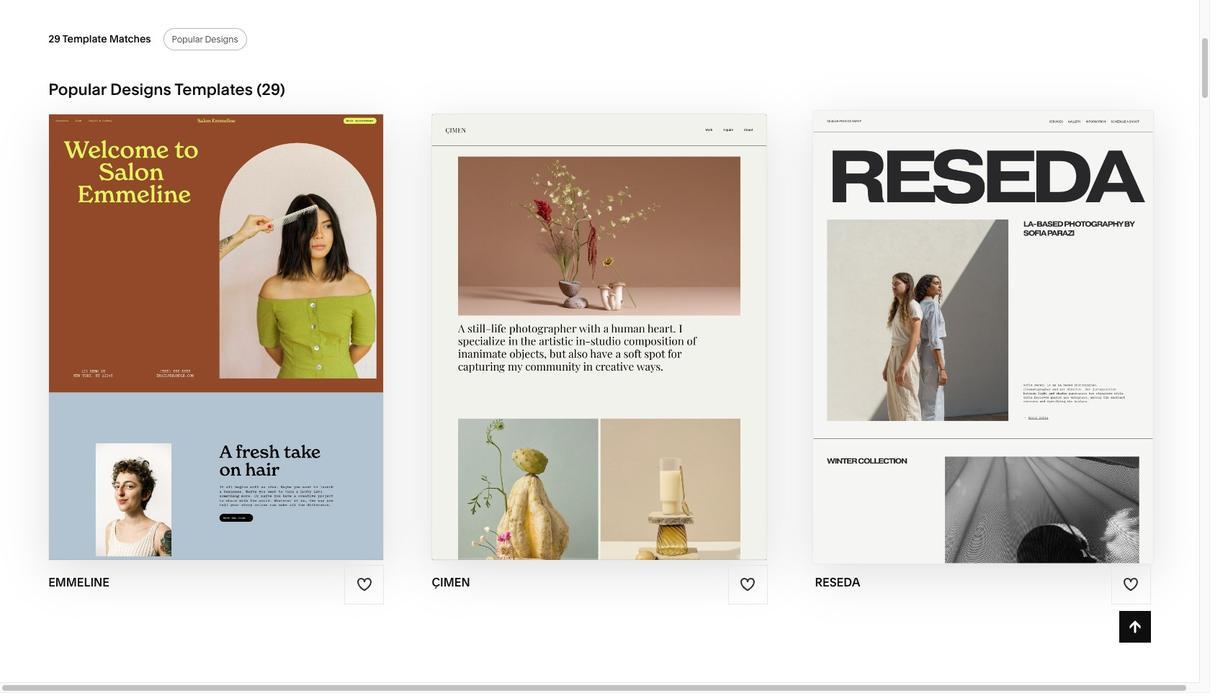 Task type: describe. For each thing, give the bounding box(es) containing it.
designs for popular designs templates (29)
[[110, 80, 171, 99]]

reseda
[[815, 575, 861, 590]]

templates
[[175, 80, 253, 99]]

add reseda to your favorites list image
[[1123, 577, 1139, 593]]

add çimen to your favorites list image
[[740, 577, 756, 593]]

matches
[[109, 33, 151, 46]]

popular designs link
[[163, 28, 247, 50]]

(29)
[[257, 80, 285, 99]]

popular for popular designs
[[172, 34, 203, 45]]

designs for popular designs
[[205, 34, 238, 45]]

emmeline image
[[49, 114, 384, 560]]

add emmeline to your favorites list image
[[357, 577, 372, 593]]

popular designs templates (29)
[[48, 80, 285, 99]]

popular for popular designs templates (29)
[[48, 80, 106, 99]]



Task type: locate. For each thing, give the bounding box(es) containing it.
29
[[48, 33, 60, 46]]

popular down "template"
[[48, 80, 106, 99]]

designs up templates
[[205, 34, 238, 45]]

designs
[[205, 34, 238, 45], [110, 80, 171, 99]]

0 vertical spatial designs
[[205, 34, 238, 45]]

1 horizontal spatial designs
[[205, 34, 238, 45]]

1 vertical spatial designs
[[110, 80, 171, 99]]

çimen image
[[433, 114, 767, 560]]

designs down matches at the top of page
[[110, 80, 171, 99]]

reseda image
[[813, 111, 1153, 564]]

çimen
[[432, 575, 470, 590]]

template
[[62, 33, 107, 46]]

emmeline
[[48, 575, 109, 590]]

popular designs
[[172, 34, 238, 45]]

0 vertical spatial popular
[[172, 34, 203, 45]]

1 horizontal spatial popular
[[172, 34, 203, 45]]

1 vertical spatial popular
[[48, 80, 106, 99]]

back to top image
[[1127, 620, 1143, 635]]

popular up popular designs templates (29)
[[172, 34, 203, 45]]

0 horizontal spatial designs
[[110, 80, 171, 99]]

29 template matches
[[48, 33, 151, 46]]

popular
[[172, 34, 203, 45], [48, 80, 106, 99]]

0 horizontal spatial popular
[[48, 80, 106, 99]]



Task type: vqa. For each thing, say whether or not it's contained in the screenshot.
"people's"
no



